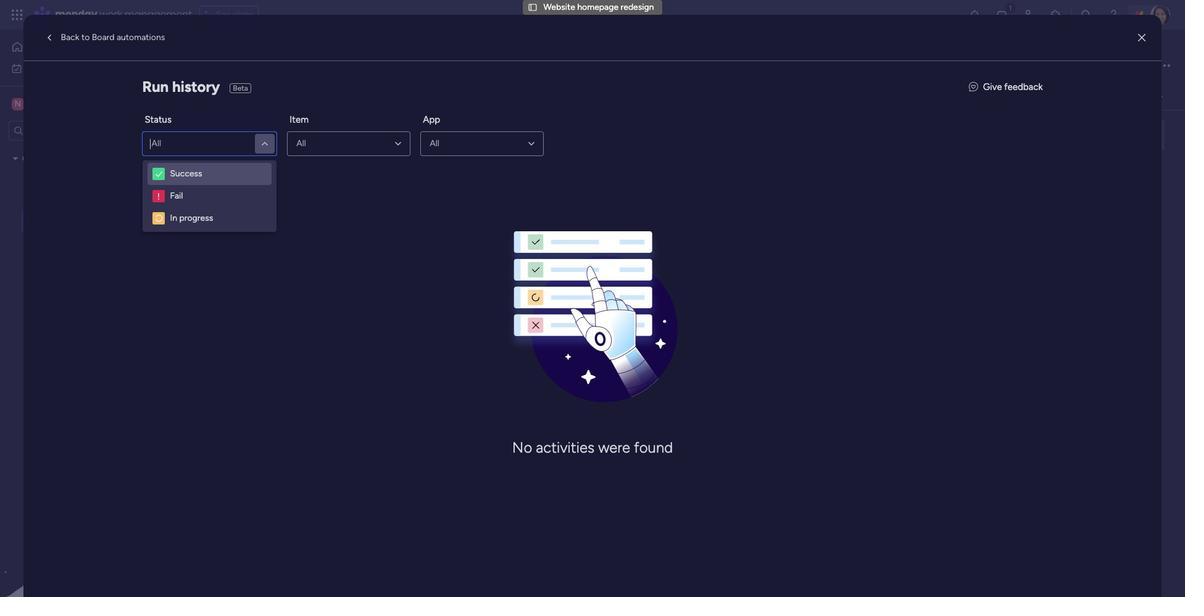 Task type: vqa. For each thing, say whether or not it's contained in the screenshot.
Calendar button
no



Task type: locate. For each thing, give the bounding box(es) containing it.
board
[[92, 32, 115, 43]]

👋
[[815, 59, 828, 74], [269, 212, 280, 222]]

sort
[[460, 124, 476, 134]]

1 horizontal spatial new
[[192, 124, 210, 134]]

few tips to help you make the most of this template :)
[[212, 163, 516, 179]]

click
[[831, 59, 858, 74], [283, 212, 302, 222]]

to
[[81, 32, 90, 43], [261, 163, 272, 179]]

0 vertical spatial redesign
[[621, 2, 654, 12]]

website homepage redesign
[[544, 2, 654, 12], [188, 39, 469, 67], [43, 216, 153, 227]]

option
[[0, 148, 158, 150]]

0 horizontal spatial website
[[43, 216, 74, 227]]

app
[[423, 114, 441, 125]]

list box
[[0, 146, 170, 399]]

here inside field
[[860, 59, 885, 74]]

2 horizontal spatial homepage
[[578, 2, 619, 12]]

management up automations
[[125, 7, 192, 22]]

1 horizontal spatial there!
[[780, 59, 813, 74]]

success
[[170, 169, 202, 179]]

were
[[599, 439, 631, 457]]

1 horizontal spatial hi
[[767, 59, 778, 74]]

0 vertical spatial click
[[831, 59, 858, 74]]

1 horizontal spatial status
[[650, 320, 675, 331]]

management right asset
[[92, 174, 143, 185]]

click inside field
[[831, 59, 858, 74]]

done
[[652, 343, 673, 353], [652, 364, 673, 375], [652, 387, 673, 397]]

person
[[340, 124, 367, 134]]

filter
[[398, 124, 417, 134]]

(dam)
[[145, 174, 170, 185]]

management for asset
[[92, 174, 143, 185]]

1 vertical spatial information
[[358, 212, 403, 222]]

1 vertical spatial for
[[323, 212, 334, 222]]

see
[[216, 9, 231, 20]]

1 vertical spatial hi there!   👋  click here for more information  →
[[233, 212, 414, 222]]

1 vertical spatial redesign
[[384, 39, 469, 67]]

in progress
[[170, 213, 213, 224]]

give
[[984, 81, 1003, 92]]

creative assets
[[22, 153, 82, 164]]

0 vertical spatial website
[[544, 2, 576, 12]]

0 horizontal spatial hi there!   👋  click here for more information  →
[[233, 212, 414, 222]]

0 vertical spatial here
[[860, 59, 885, 74]]

column information image
[[602, 321, 612, 331]]

help
[[275, 163, 300, 179]]

0 vertical spatial 👋
[[815, 59, 828, 74]]

0 horizontal spatial there!
[[244, 212, 267, 222]]

information
[[937, 59, 1002, 74], [358, 212, 403, 222]]

new for new item
[[192, 124, 210, 134]]

website
[[544, 2, 576, 12], [188, 39, 266, 67], [43, 216, 74, 227]]

management
[[125, 7, 192, 22], [92, 174, 143, 185]]

Owner field
[[549, 319, 581, 333]]

all down search field
[[297, 139, 306, 149]]

0 vertical spatial more
[[905, 59, 935, 74]]

new inside workspace selection element
[[28, 98, 49, 110]]

creative
[[22, 153, 55, 164]]

management inside list box
[[92, 174, 143, 185]]

0 vertical spatial status
[[145, 114, 172, 125]]

0 horizontal spatial for
[[323, 212, 334, 222]]

more
[[905, 59, 935, 74], [336, 212, 356, 222]]

give feedback
[[984, 81, 1044, 92]]

status right column information icon
[[650, 320, 675, 331]]

1 horizontal spatial to
[[261, 163, 272, 179]]

0 horizontal spatial new
[[28, 98, 49, 110]]

item left angle down image
[[212, 124, 230, 134]]

1 horizontal spatial information
[[937, 59, 1002, 74]]

progress
[[179, 213, 213, 224]]

run
[[142, 78, 169, 96]]

0 vertical spatial new
[[28, 98, 49, 110]]

new workspace
[[28, 98, 102, 110]]

2 horizontal spatial website
[[544, 2, 576, 12]]

information down the
[[358, 212, 403, 222]]

to right tips at the left top of the page
[[261, 163, 272, 179]]

redesign
[[621, 2, 654, 12], [384, 39, 469, 67], [120, 216, 153, 227]]

0 horizontal spatial item
[[212, 124, 230, 134]]

inbox image
[[996, 9, 1009, 21]]

2 vertical spatial redesign
[[120, 216, 153, 227]]

2 horizontal spatial website homepage redesign
[[544, 2, 654, 12]]

0 horizontal spatial to
[[81, 32, 90, 43]]

activities
[[536, 439, 595, 457]]

more inside field
[[905, 59, 935, 74]]

angle down image
[[241, 124, 247, 134]]

1 horizontal spatial click
[[831, 59, 858, 74]]

2 horizontal spatial all
[[430, 139, 440, 149]]

in
[[170, 213, 177, 224]]

hi
[[767, 59, 778, 74], [233, 212, 242, 222]]

james peterson image
[[1124, 58, 1140, 74]]

the
[[362, 163, 381, 179]]

management for work
[[125, 7, 192, 22]]

digital asset management (dam)
[[43, 174, 170, 185]]

there!
[[780, 59, 813, 74], [244, 212, 267, 222]]

0 horizontal spatial information
[[358, 212, 403, 222]]

all down arrow down "icon"
[[430, 139, 440, 149]]

1 horizontal spatial here
[[860, 59, 885, 74]]

0 horizontal spatial click
[[283, 212, 302, 222]]

1 vertical spatial more
[[336, 212, 356, 222]]

2 vertical spatial done
[[652, 387, 673, 397]]

1 vertical spatial website homepage redesign
[[188, 39, 469, 67]]

0 horizontal spatial here
[[304, 212, 321, 222]]

1 vertical spatial there!
[[244, 212, 267, 222]]

feedback
[[1005, 81, 1044, 92]]

0 horizontal spatial website homepage redesign
[[43, 216, 153, 227]]

1 horizontal spatial more
[[905, 59, 935, 74]]

1 vertical spatial status
[[650, 320, 675, 331]]

v2 user feedback image
[[970, 80, 979, 94]]

1 horizontal spatial website
[[188, 39, 266, 67]]

plans
[[233, 9, 253, 20]]

0 vertical spatial done
[[652, 343, 673, 353]]

here
[[860, 59, 885, 74], [304, 212, 321, 222]]

digital
[[43, 174, 67, 185]]

0 vertical spatial information
[[937, 59, 1002, 74]]

few
[[212, 163, 234, 179]]

1 horizontal spatial 👋
[[815, 59, 828, 74]]

hi inside hi there!   👋  click here for more information  → field
[[767, 59, 778, 74]]

0 vertical spatial to
[[81, 32, 90, 43]]

back to board automations
[[61, 32, 165, 43]]

hi there!   👋  click here for more information  →
[[767, 59, 1016, 74], [233, 212, 414, 222]]

most
[[384, 163, 413, 179]]

to right back
[[81, 32, 90, 43]]

1 vertical spatial management
[[92, 174, 143, 185]]

status down run
[[145, 114, 172, 125]]

0 horizontal spatial hi
[[233, 212, 242, 222]]

1 vertical spatial new
[[192, 124, 210, 134]]

item right v2 search icon
[[290, 114, 309, 125]]

2 vertical spatial website
[[43, 216, 74, 227]]

lottie animation image
[[0, 473, 158, 598]]

workspace selection element
[[12, 97, 104, 111]]

0 vertical spatial management
[[125, 7, 192, 22]]

1 vertical spatial to
[[261, 163, 272, 179]]

1 vertical spatial 👋
[[269, 212, 280, 222]]

0 vertical spatial for
[[888, 59, 903, 74]]

homepage
[[578, 2, 619, 12], [271, 39, 379, 67], [76, 216, 118, 227]]

1 vertical spatial here
[[304, 212, 321, 222]]

workspace image
[[12, 97, 24, 111]]

1 vertical spatial done
[[652, 364, 673, 375]]

tips
[[237, 163, 258, 179]]

1 vertical spatial →
[[405, 212, 414, 222]]

of
[[416, 163, 427, 179]]

0 vertical spatial hi
[[767, 59, 778, 74]]

1 horizontal spatial hi there!   👋  click here for more information  →
[[767, 59, 1016, 74]]

0 horizontal spatial homepage
[[76, 216, 118, 227]]

for
[[888, 59, 903, 74], [323, 212, 334, 222]]

status
[[145, 114, 172, 125], [650, 320, 675, 331]]

2 vertical spatial homepage
[[76, 216, 118, 227]]

item
[[290, 114, 309, 125], [212, 124, 230, 134]]

→
[[1005, 59, 1016, 74], [405, 212, 414, 222]]

lottie animation element
[[0, 473, 158, 598]]

0 vertical spatial there!
[[780, 59, 813, 74]]

2 vertical spatial website homepage redesign
[[43, 216, 153, 227]]

0 vertical spatial →
[[1005, 59, 1016, 74]]

select product image
[[11, 9, 23, 21]]

→ up give feedback
[[1005, 59, 1016, 74]]

no
[[513, 439, 533, 457]]

asset
[[69, 174, 90, 185]]

all up (dam) at top
[[152, 139, 161, 149]]

this
[[430, 163, 450, 179]]

1 horizontal spatial homepage
[[271, 39, 379, 67]]

information up v2 user feedback icon
[[937, 59, 1002, 74]]

all
[[152, 139, 161, 149], [297, 139, 306, 149], [430, 139, 440, 149]]

main
[[206, 91, 225, 101]]

home
[[28, 41, 52, 52]]

new inside 'new item' button
[[192, 124, 210, 134]]

1 horizontal spatial all
[[297, 139, 306, 149]]

→ down most
[[405, 212, 414, 222]]

give feedback link
[[970, 80, 1044, 94]]

2 all from the left
[[297, 139, 306, 149]]

export to excel image
[[1146, 170, 1166, 179]]

1 horizontal spatial →
[[1005, 59, 1016, 74]]

3 all from the left
[[430, 139, 440, 149]]

1 horizontal spatial for
[[888, 59, 903, 74]]

new
[[28, 98, 49, 110], [192, 124, 210, 134]]

all for app
[[430, 139, 440, 149]]

0 horizontal spatial all
[[152, 139, 161, 149]]

new down main
[[192, 124, 210, 134]]

n
[[15, 99, 21, 109]]

new right n
[[28, 98, 49, 110]]

0 vertical spatial hi there!   👋  click here for more information  →
[[767, 59, 1016, 74]]



Task type: describe. For each thing, give the bounding box(es) containing it.
see plans
[[216, 9, 253, 20]]

work
[[100, 7, 122, 22]]

found
[[634, 439, 673, 457]]

make
[[327, 163, 359, 179]]

0 horizontal spatial redesign
[[120, 216, 153, 227]]

0 horizontal spatial →
[[405, 212, 414, 222]]

notifications image
[[969, 9, 982, 21]]

arrow down image
[[421, 122, 436, 137]]

1 vertical spatial website
[[188, 39, 266, 67]]

Status field
[[647, 319, 678, 333]]

1 vertical spatial click
[[283, 212, 302, 222]]

home button
[[7, 37, 133, 57]]

monday work management
[[55, 7, 192, 22]]

fail
[[170, 191, 183, 202]]

0 horizontal spatial more
[[336, 212, 356, 222]]

invite members image
[[1024, 9, 1036, 21]]

:)
[[508, 163, 516, 179]]

v2 search image
[[268, 122, 277, 136]]

workspace
[[52, 98, 102, 110]]

filter button
[[378, 119, 436, 139]]

list box containing creative assets
[[0, 146, 170, 399]]

apps image
[[1051, 9, 1063, 21]]

Website homepage redesign field
[[185, 39, 472, 67]]

run history
[[142, 78, 220, 96]]

there! inside hi there!   👋  click here for more information  → field
[[780, 59, 813, 74]]

1 vertical spatial hi
[[233, 212, 242, 222]]

history
[[172, 78, 220, 96]]

main table
[[206, 91, 247, 101]]

option inside list box
[[0, 148, 158, 150]]

1 all from the left
[[152, 139, 161, 149]]

owner
[[552, 320, 578, 331]]

you
[[303, 163, 324, 179]]

1 horizontal spatial website homepage redesign
[[188, 39, 469, 67]]

1 image
[[1006, 1, 1017, 15]]

to inside button
[[81, 32, 90, 43]]

1 done from the top
[[652, 343, 673, 353]]

new item button
[[187, 119, 235, 139]]

0 vertical spatial website homepage redesign
[[544, 2, 654, 12]]

monday
[[55, 7, 97, 22]]

template
[[453, 163, 505, 179]]

new item
[[192, 124, 230, 134]]

Hi there!   👋  Click here for more information  → field
[[764, 59, 1117, 75]]

public board image
[[27, 216, 38, 228]]

for inside field
[[888, 59, 903, 74]]

2 horizontal spatial redesign
[[621, 2, 654, 12]]

0 horizontal spatial status
[[145, 114, 172, 125]]

hide button
[[487, 119, 533, 139]]

0 vertical spatial homepage
[[578, 2, 619, 12]]

my work image
[[11, 63, 22, 74]]

search everything image
[[1081, 9, 1093, 21]]

caret down image
[[13, 154, 18, 163]]

sort button
[[440, 119, 484, 139]]

to inside field
[[261, 163, 272, 179]]

status inside field
[[650, 320, 675, 331]]

assets
[[57, 153, 82, 164]]

all for item
[[297, 139, 306, 149]]

see plans button
[[199, 6, 259, 24]]

Search field
[[277, 120, 314, 138]]

beta
[[233, 84, 248, 93]]

table
[[227, 91, 247, 101]]

back
[[61, 32, 79, 43]]

1 horizontal spatial item
[[290, 114, 309, 125]]

hi there!   👋  click here for more information  → inside hi there!   👋  click here for more information  → field
[[767, 59, 1016, 74]]

no activities were found
[[513, 439, 673, 457]]

person button
[[321, 119, 374, 139]]

automations
[[117, 32, 165, 43]]

add view image
[[1159, 93, 1164, 102]]

→ inside field
[[1005, 59, 1016, 74]]

back to board automations button
[[39, 28, 170, 47]]

information inside field
[[937, 59, 1002, 74]]

0 horizontal spatial 👋
[[269, 212, 280, 222]]

hide
[[507, 124, 525, 134]]

1 horizontal spatial redesign
[[384, 39, 469, 67]]

👋 inside field
[[815, 59, 828, 74]]

main table button
[[187, 86, 257, 106]]

Few tips to help you make the most of this template :) field
[[209, 163, 519, 179]]

1 vertical spatial homepage
[[271, 39, 379, 67]]

james peterson image
[[1151, 5, 1171, 25]]

3 done from the top
[[652, 387, 673, 397]]

help image
[[1108, 9, 1120, 21]]

new for new workspace
[[28, 98, 49, 110]]

2 done from the top
[[652, 364, 673, 375]]

item inside button
[[212, 124, 230, 134]]

Search in workspace field
[[26, 124, 103, 138]]



